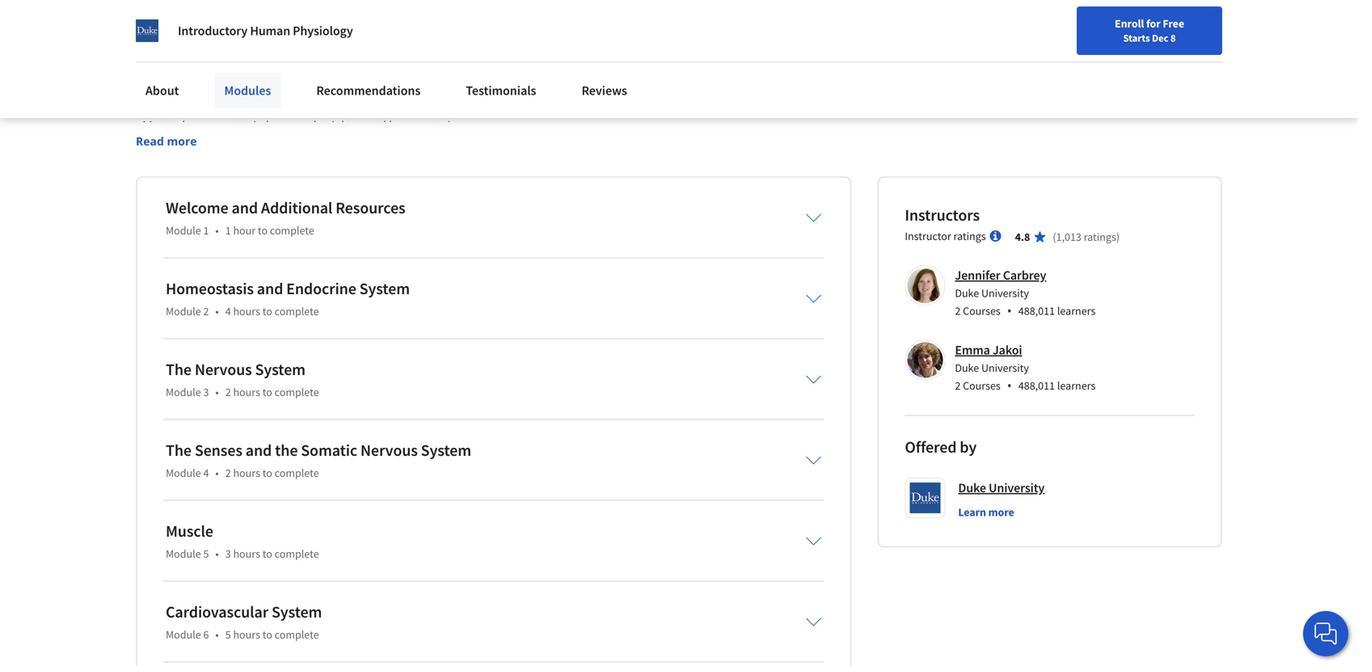 Task type: vqa. For each thing, say whether or not it's contained in the screenshot.
complete in the "Muscle Module 5 • 3 hours to complete"
yes



Task type: describe. For each thing, give the bounding box(es) containing it.
understanding
[[251, 219, 328, 235]]

to inside the homeostasis and endocrine system module 2 • 4 hours to complete
[[263, 304, 272, 319]]

upon
[[181, 219, 209, 235]]

and inside the homeostasis and endocrine system module 2 • 4 hours to complete
[[257, 279, 283, 299]]

to down shrink
[[525, 321, 536, 337]]

offers
[[637, 287, 668, 303]]

building
[[136, 219, 178, 235]]

examine
[[142, 151, 188, 167]]

to right way
[[765, 287, 775, 303]]

to down body.
[[555, 304, 566, 320]]

reviews link
[[572, 73, 637, 108]]

complete inside the muscle module 5 • 3 hours to complete
[[275, 547, 319, 561]]

to down complex at the top left
[[277, 321, 288, 337]]

learners for jennifer carbrey
[[1057, 304, 1096, 318]]

find your new career link
[[902, 49, 1019, 69]]

modules
[[259, 22, 343, 50]]

2 - from the top
[[136, 134, 139, 150]]

captivating
[[680, 287, 738, 303]]

muscle module 5 • 3 hours to complete
[[166, 521, 319, 561]]

adventure.
[[653, 321, 710, 337]]

0 horizontal spatial blood
[[340, 321, 371, 337]]

courses for jennifer
[[963, 304, 1001, 318]]

module inside cardiovascular system module 6 • 5 hours to complete
[[166, 628, 201, 642]]

nervous inside the senses and the somatic nervous system module 4 • 2 hours to complete
[[361, 440, 418, 461]]

physiological
[[314, 304, 382, 320]]

emma jakoi image
[[907, 343, 943, 378]]

hours inside the nervous system module 3 • 2 hours to complete
[[233, 385, 260, 400]]

university for jakoi
[[982, 361, 1029, 375]]

4 inside the senses and the somatic nervous system module 4 • 2 hours to complete
[[203, 466, 209, 480]]

3 for muscle
[[225, 547, 231, 561]]

• inside the homeostasis and endocrine system module 2 • 4 hours to complete
[[215, 304, 219, 319]]

2 inside the nervous system module 3 • 2 hours to complete
[[225, 385, 231, 400]]

courses for emma
[[963, 379, 1001, 393]]

nervous inside the nervous system module 3 • 2 hours to complete
[[195, 360, 252, 380]]

module inside the senses and the somatic nervous system module 4 • 2 hours to complete
[[166, 466, 201, 480]]

concepts
[[203, 117, 250, 133]]

human up resource
[[590, 202, 628, 218]]

or
[[745, 219, 757, 235]]

complete inside the nervous system module 3 • 2 hours to complete
[[275, 385, 319, 400]]

2 inside the senses and the somatic nervous system module 4 • 2 hours to complete
[[225, 466, 231, 480]]

explore
[[136, 71, 176, 86]]

to inside the senses and the somatic nervous system module 4 • 2 hours to complete
[[263, 466, 272, 480]]

the for the nervous system
[[166, 360, 192, 380]]

2 vertical spatial of
[[331, 219, 342, 235]]

1 horizontal spatial this
[[438, 219, 460, 235]]

jennifer carbrey duke university 2 courses • 488,011 learners
[[955, 267, 1096, 320]]

and left learn at the top of page
[[405, 71, 425, 86]]

urinary
[[495, 134, 533, 150]]

will:
[[434, 88, 454, 103]]

• inside the muscle module 5 • 3 hours to complete
[[215, 547, 219, 561]]

your inside - master key concepts in human physiology and homeostasis - delve into the nervous, endocrine, cardiovascular, respiratory, and urinary systems - examine the role of senses, muscles, gastrointestinal, and reproductive systems - apply knowledge to real-life situations and medical conditions this course is perfect for students, healthcare professionals, and anyone interested in human physiology and biology, building upon a basic understanding of human anatomy. this course is an excellent resource for mcat preparation or as a refresher for health professionals. as a bonus, enhance your learning with a unique immersive virtual reality (vr) experience, accessible on both vr and desktop platforms, that takes you on an incredible journey inside the human body. this course offers a captivating way to explore and understand complex physiological concepts, as you virtually shrink to navigate through blood vessels and then return to normal size to measure blood pressure. the course comes to life as an educational adventure.
[[248, 270, 272, 286]]

for up hour at the top of the page
[[250, 202, 266, 218]]

jakoi
[[993, 342, 1022, 358]]

to inside the welcome and additional resources module 1 • 1 hour to complete
[[258, 223, 268, 238]]

new
[[956, 51, 978, 65]]

2 inside the homeostasis and endocrine system module 2 • 4 hours to complete
[[203, 304, 209, 319]]

learn
[[428, 71, 455, 86]]

and up reproductive
[[472, 134, 492, 150]]

comes
[[487, 321, 522, 337]]

maintain
[[162, 88, 209, 103]]

preparation
[[680, 219, 743, 235]]

• inside jennifer carbrey duke university 2 courses • 488,011 learners
[[1007, 302, 1012, 320]]

to right return
[[199, 321, 210, 337]]

reproductive
[[449, 151, 516, 167]]

6
[[203, 628, 209, 642]]

the right into at the top left of page
[[198, 134, 216, 150]]

the inside the senses and the somatic nervous system module 4 • 2 hours to complete
[[275, 440, 298, 461]]

a right the offers
[[671, 287, 677, 303]]

resources
[[336, 198, 406, 218]]

the right about
[[492, 71, 510, 86]]

the up the maintain
[[179, 71, 196, 86]]

2 vertical spatial this
[[574, 287, 596, 303]]

course up upon
[[160, 202, 196, 218]]

1 horizontal spatial is
[[501, 219, 509, 235]]

how
[[738, 71, 761, 86]]

reality
[[490, 270, 522, 286]]

modules link
[[215, 73, 281, 108]]

module inside the welcome and additional resources module 1 • 1 hour to complete
[[166, 223, 201, 238]]

knowledge
[[175, 168, 232, 184]]

1 horizontal spatial ratings
[[1084, 230, 1116, 244]]

healthcare
[[320, 202, 376, 218]]

then
[[136, 321, 160, 337]]

homeostasis and endocrine system module 2 • 4 hours to complete
[[166, 279, 410, 319]]

and inside the senses and the somatic nervous system module 4 • 2 hours to complete
[[246, 440, 272, 461]]

0 horizontal spatial is
[[199, 202, 207, 218]]

in for this
[[347, 22, 366, 50]]

a down building
[[136, 236, 142, 252]]

somatic
[[301, 440, 357, 461]]

more for learn more
[[989, 505, 1014, 520]]

find
[[910, 51, 930, 65]]

1 vertical spatial systems
[[519, 151, 562, 167]]

homeostasis
[[166, 279, 254, 299]]

hour
[[233, 223, 256, 238]]

emma
[[955, 342, 990, 358]]

hours inside the muscle module 5 • 3 hours to complete
[[233, 547, 260, 561]]

module inside the nervous system module 3 • 2 hours to complete
[[166, 385, 201, 400]]

• inside cardiovascular system module 6 • 5 hours to complete
[[215, 628, 219, 642]]

key
[[182, 117, 200, 133]]

and inside the welcome and additional resources module 1 • 1 hour to complete
[[232, 198, 258, 218]]

a right with
[[346, 270, 352, 286]]

duke university image
[[136, 19, 158, 42]]

their
[[632, 71, 657, 86]]

and right vr
[[730, 270, 750, 286]]

both
[[685, 270, 710, 286]]

read more button
[[136, 133, 197, 150]]

excellent
[[528, 219, 575, 235]]

8
[[1171, 32, 1176, 44]]

complete inside the welcome and additional resources module 1 • 1 hour to complete
[[270, 223, 314, 238]]

1 horizontal spatial your
[[933, 51, 954, 65]]

course down anyone
[[463, 219, 498, 235]]

the up virtually
[[481, 287, 499, 303]]

this inside explore the fascinating world of human physiology and learn about the body's organ systems, their functions, and how they maintain health. in this comprehensive course, you will:
[[264, 88, 283, 103]]

complete inside cardiovascular system module 6 • 5 hours to complete
[[275, 628, 319, 642]]

1 horizontal spatial blood
[[662, 304, 692, 320]]

and down way
[[736, 304, 756, 320]]

jennifer
[[955, 267, 1001, 284]]

the senses and the somatic nervous system module 4 • 2 hours to complete
[[166, 440, 471, 480]]

read
[[136, 134, 164, 149]]

human down "resources"
[[345, 219, 383, 235]]

hours inside cardiovascular system module 6 • 5 hours to complete
[[233, 628, 260, 642]]

welcome and additional resources module 1 • 1 hour to complete
[[166, 198, 406, 238]]

by
[[960, 437, 977, 457]]

endocrine,
[[267, 134, 323, 150]]

0 horizontal spatial you
[[293, 287, 313, 303]]

in
[[251, 88, 261, 103]]

the inside - master key concepts in human physiology and homeostasis - delve into the nervous, endocrine, cardiovascular, respiratory, and urinary systems - examine the role of senses, muscles, gastrointestinal, and reproductive systems - apply knowledge to real-life situations and medical conditions this course is perfect for students, healthcare professionals, and anyone interested in human physiology and biology, building upon a basic understanding of human anatomy. this course is an excellent resource for mcat preparation or as a refresher for health professionals. as a bonus, enhance your learning with a unique immersive virtual reality (vr) experience, accessible on both vr and desktop platforms, that takes you on an incredible journey inside the human body. this course offers a captivating way to explore and understand complex physiological concepts, as you virtually shrink to navigate through blood vessels and then return to normal size to measure blood pressure. the course comes to life as an educational adventure.
[[426, 321, 446, 337]]

accessible
[[612, 270, 666, 286]]

duke for emma jakoi
[[955, 361, 979, 375]]

• inside emma jakoi duke university 2 courses • 488,011 learners
[[1007, 377, 1012, 394]]

0 horizontal spatial life
[[273, 168, 289, 184]]

for inside enroll for free starts dec 8
[[1147, 16, 1161, 31]]

senses
[[195, 440, 242, 461]]

more for read more
[[167, 134, 197, 149]]

show notifications image
[[1140, 53, 1159, 72]]

cardiovascular,
[[326, 134, 405, 150]]

and down respiratory,
[[426, 151, 446, 167]]

you inside explore the fascinating world of human physiology and learn about the body's organ systems, their functions, and how they maintain health. in this comprehensive course, you will:
[[411, 88, 431, 103]]

module inside the muscle module 5 • 3 hours to complete
[[166, 547, 201, 561]]

the up knowledge
[[191, 151, 208, 167]]

basic
[[221, 219, 248, 235]]

2 1 from the left
[[225, 223, 231, 238]]

hours inside the homeostasis and endocrine system module 2 • 4 hours to complete
[[233, 304, 260, 319]]

takes
[[262, 287, 290, 303]]

perfect
[[210, 202, 247, 218]]

free
[[1163, 16, 1185, 31]]

educational
[[588, 321, 650, 337]]

and left anyone
[[456, 202, 476, 218]]

fascinating
[[199, 71, 256, 86]]

health
[[215, 236, 249, 252]]

2 vertical spatial as
[[557, 321, 569, 337]]

488,011 for jakoi
[[1019, 379, 1055, 393]]

2 vertical spatial physiology
[[631, 202, 687, 218]]

university inside 'link'
[[989, 480, 1045, 496]]

11
[[232, 22, 255, 50]]

experience,
[[549, 270, 610, 286]]

university for carbrey
[[982, 286, 1029, 301]]

1 vertical spatial as
[[438, 304, 449, 320]]

to left "real-"
[[235, 168, 246, 184]]

duke inside duke university 'link'
[[958, 480, 986, 496]]

0 horizontal spatial ratings
[[954, 229, 986, 244]]

)
[[1116, 230, 1120, 244]]

hours inside the senses and the somatic nervous system module 4 • 2 hours to complete
[[233, 466, 260, 480]]

world
[[259, 71, 289, 86]]

to inside cardiovascular system module 6 • 5 hours to complete
[[263, 628, 272, 642]]

virtual
[[453, 270, 487, 286]]

body.
[[542, 287, 572, 303]]

english button
[[1019, 32, 1117, 85]]

carbrey
[[1003, 267, 1047, 284]]

0 vertical spatial this
[[370, 22, 406, 50]]

desktop
[[136, 287, 178, 303]]

system inside the senses and the somatic nervous system module 4 • 2 hours to complete
[[421, 440, 471, 461]]

for
[[134, 8, 151, 24]]

( 1,013 ratings )
[[1053, 230, 1120, 244]]

way
[[741, 287, 762, 303]]



Task type: locate. For each thing, give the bounding box(es) containing it.
nervous,
[[219, 134, 264, 150]]

offered
[[905, 437, 957, 457]]

system inside the nervous system module 3 • 2 hours to complete
[[255, 360, 306, 380]]

university up learn more
[[989, 480, 1045, 496]]

• up 'senses'
[[215, 385, 219, 400]]

human up endocrine,
[[266, 117, 304, 133]]

additional
[[261, 198, 333, 218]]

for left "mcat"
[[628, 219, 643, 235]]

module down 'senses'
[[166, 466, 201, 480]]

0 vertical spatial as
[[760, 219, 772, 235]]

learners inside emma jakoi duke university 2 courses • 488,011 learners
[[1057, 379, 1096, 393]]

to
[[235, 168, 246, 184], [258, 223, 268, 238], [765, 287, 775, 303], [263, 304, 272, 319], [555, 304, 566, 320], [199, 321, 210, 337], [277, 321, 288, 337], [525, 321, 536, 337], [263, 385, 272, 400], [263, 466, 272, 480], [263, 547, 272, 561], [263, 628, 272, 642]]

6 module from the top
[[166, 628, 201, 642]]

3 up 'senses'
[[203, 385, 209, 400]]

human inside explore the fascinating world of human physiology and learn about the body's organ systems, their functions, and how they maintain health. in this comprehensive course, you will:
[[305, 71, 343, 86]]

2 hours from the top
[[233, 385, 260, 400]]

1 courses from the top
[[963, 304, 1001, 318]]

3 for the
[[203, 385, 209, 400]]

of right world
[[292, 71, 303, 86]]

about
[[146, 82, 179, 99]]

• down 'senses'
[[215, 466, 219, 480]]

- up read
[[136, 117, 139, 133]]

of down healthcare
[[331, 219, 342, 235]]

of down nervous,
[[234, 151, 245, 167]]

about
[[458, 71, 489, 86]]

0 horizontal spatial 5
[[203, 547, 209, 561]]

life
[[273, 168, 289, 184], [538, 321, 554, 337]]

blood down "physiological" on the top of the page
[[340, 321, 371, 337]]

2 vertical spatial the
[[166, 440, 192, 461]]

jennifer carbrey image
[[907, 268, 943, 303]]

body's
[[513, 71, 547, 86]]

there are 11 modules in this course
[[136, 22, 475, 50]]

0 vertical spatial learners
[[1057, 304, 1096, 318]]

0 vertical spatial of
[[292, 71, 303, 86]]

a right as
[[151, 270, 158, 286]]

- left apply
[[136, 168, 139, 184]]

1 horizontal spatial 3
[[225, 547, 231, 561]]

is down anyone
[[501, 219, 509, 235]]

1 vertical spatial an
[[332, 287, 346, 303]]

1 vertical spatial learners
[[1057, 379, 1096, 393]]

businesses
[[154, 8, 213, 24]]

2 horizontal spatial in
[[577, 202, 587, 218]]

the inside the senses and the somatic nervous system module 4 • 2 hours to complete
[[166, 440, 192, 461]]

anatomy.
[[386, 219, 435, 235]]

1 vertical spatial nervous
[[361, 440, 418, 461]]

0 vertical spatial in
[[347, 22, 366, 50]]

duke inside emma jakoi duke university 2 courses • 488,011 learners
[[955, 361, 979, 375]]

professionals.
[[252, 236, 325, 252]]

about link
[[136, 73, 189, 108]]

1 down welcome
[[203, 223, 209, 238]]

university
[[982, 286, 1029, 301], [982, 361, 1029, 375], [989, 480, 1045, 496]]

• inside the nervous system module 3 • 2 hours to complete
[[215, 385, 219, 400]]

for down upon
[[197, 236, 212, 252]]

hours down 'senses'
[[233, 466, 260, 480]]

on down with
[[316, 287, 330, 303]]

• down jakoi
[[1007, 377, 1012, 394]]

• down the jennifer carbrey link
[[1007, 302, 1012, 320]]

bonus,
[[161, 270, 196, 286]]

and down gastrointestinal,
[[346, 168, 366, 184]]

1 vertical spatial university
[[982, 361, 1029, 375]]

3 inside the nervous system module 3 • 2 hours to complete
[[203, 385, 209, 400]]

this up the recommendations
[[370, 22, 406, 50]]

career
[[980, 51, 1011, 65]]

anyone
[[479, 202, 518, 218]]

1 horizontal spatial this
[[370, 22, 406, 50]]

muscle
[[166, 521, 213, 542]]

0 vertical spatial duke
[[955, 286, 979, 301]]

physiology up "mcat"
[[631, 202, 687, 218]]

english
[[1048, 51, 1088, 67]]

course up through
[[599, 287, 634, 303]]

courses inside emma jakoi duke university 2 courses • 488,011 learners
[[963, 379, 1001, 393]]

1 vertical spatial more
[[989, 505, 1014, 520]]

professionals,
[[379, 202, 453, 218]]

4
[[225, 304, 231, 319], [203, 466, 209, 480]]

2 vertical spatial in
[[577, 202, 587, 218]]

1 horizontal spatial 4
[[225, 304, 231, 319]]

2 inside emma jakoi duke university 2 courses • 488,011 learners
[[955, 379, 961, 393]]

ratings right 1,013 at the right top of page
[[1084, 230, 1116, 244]]

systems
[[536, 134, 579, 150], [519, 151, 562, 167]]

physiology
[[293, 23, 353, 39]]

0 vertical spatial the
[[426, 321, 446, 337]]

0 vertical spatial courses
[[963, 304, 1001, 318]]

0 horizontal spatial on
[[316, 287, 330, 303]]

2 down 'senses'
[[225, 466, 231, 480]]

physiology up the course,
[[346, 71, 402, 86]]

2 inside jennifer carbrey duke university 2 courses • 488,011 learners
[[955, 304, 961, 318]]

0 vertical spatial your
[[933, 51, 954, 65]]

0 horizontal spatial this
[[136, 202, 157, 218]]

0 vertical spatial 5
[[203, 547, 209, 561]]

learners for emma jakoi
[[1057, 379, 1096, 393]]

2 courses from the top
[[963, 379, 1001, 393]]

3 inside the muscle module 5 • 3 hours to complete
[[225, 547, 231, 561]]

the left 'senses'
[[166, 440, 192, 461]]

mcat
[[646, 219, 677, 235]]

4 - from the top
[[136, 168, 139, 184]]

senses,
[[248, 151, 287, 167]]

2 488,011 from the top
[[1019, 379, 1055, 393]]

0 vertical spatial you
[[411, 88, 431, 103]]

the down concepts,
[[426, 321, 446, 337]]

complete inside the senses and the somatic nervous system module 4 • 2 hours to complete
[[275, 466, 319, 480]]

• inside the welcome and additional resources module 1 • 1 hour to complete
[[215, 223, 219, 238]]

this up building
[[136, 202, 157, 218]]

1 vertical spatial this
[[264, 88, 283, 103]]

read more
[[136, 134, 197, 149]]

3
[[203, 385, 209, 400], [225, 547, 231, 561]]

emma jakoi link
[[955, 342, 1022, 358]]

2 horizontal spatial an
[[572, 321, 585, 337]]

1 vertical spatial physiology
[[307, 117, 363, 133]]

0 vertical spatial systems
[[536, 134, 579, 150]]

platforms,
[[181, 287, 235, 303]]

muscles,
[[290, 151, 335, 167]]

learners inside jennifer carbrey duke university 2 courses • 488,011 learners
[[1057, 304, 1096, 318]]

course down virtually
[[449, 321, 484, 337]]

systems right urinary
[[536, 134, 579, 150]]

university inside emma jakoi duke university 2 courses • 488,011 learners
[[982, 361, 1029, 375]]

hours down cardiovascular
[[233, 628, 260, 642]]

0 vertical spatial nervous
[[195, 360, 252, 380]]

1 vertical spatial 3
[[225, 547, 231, 561]]

your up that
[[248, 270, 272, 286]]

3 up cardiovascular
[[225, 547, 231, 561]]

(vr)
[[525, 270, 546, 286]]

0 vertical spatial on
[[669, 270, 682, 286]]

the left somatic at the left
[[275, 440, 298, 461]]

5
[[203, 547, 209, 561], [225, 628, 231, 642]]

1 horizontal spatial more
[[989, 505, 1014, 520]]

physiology for will:
[[346, 71, 402, 86]]

module inside the homeostasis and endocrine system module 2 • 4 hours to complete
[[166, 304, 201, 319]]

0 vertical spatial physiology
[[346, 71, 402, 86]]

0 vertical spatial 4
[[225, 304, 231, 319]]

2 horizontal spatial of
[[331, 219, 342, 235]]

in for human
[[253, 117, 263, 133]]

488,011 inside emma jakoi duke university 2 courses • 488,011 learners
[[1019, 379, 1055, 393]]

1 vertical spatial 5
[[225, 628, 231, 642]]

1 horizontal spatial nervous
[[361, 440, 418, 461]]

0 horizontal spatial 4
[[203, 466, 209, 480]]

and up complex at the top left
[[257, 279, 283, 299]]

complete inside the homeostasis and endocrine system module 2 • 4 hours to complete
[[275, 304, 319, 319]]

immersive
[[395, 270, 451, 286]]

to right hour at the top of the page
[[258, 223, 268, 238]]

with
[[321, 270, 343, 286]]

488,011
[[1019, 304, 1055, 318], [1019, 379, 1055, 393]]

1 vertical spatial of
[[234, 151, 245, 167]]

hours up 'senses'
[[233, 385, 260, 400]]

chat with us image
[[1313, 621, 1339, 647]]

0 vertical spatial more
[[167, 134, 197, 149]]

instructor
[[905, 229, 951, 244]]

you down learning
[[293, 287, 313, 303]]

duke for jennifer carbrey
[[955, 286, 979, 301]]

3 hours from the top
[[233, 466, 260, 480]]

biology,
[[713, 202, 754, 218]]

0 vertical spatial blood
[[662, 304, 692, 320]]

1 vertical spatial duke
[[955, 361, 979, 375]]

as down inside
[[438, 304, 449, 320]]

physiology down the comprehensive
[[307, 117, 363, 133]]

- down read
[[136, 151, 139, 167]]

physiology for muscles,
[[307, 117, 363, 133]]

2 down emma
[[955, 379, 961, 393]]

0 vertical spatial is
[[199, 202, 207, 218]]

for up dec on the right top
[[1147, 16, 1161, 31]]

and left the how
[[715, 71, 735, 86]]

0 horizontal spatial an
[[332, 287, 346, 303]]

life down senses,
[[273, 168, 289, 184]]

more down duke university
[[989, 505, 1014, 520]]

module down muscle
[[166, 547, 201, 561]]

1 module from the top
[[166, 223, 201, 238]]

you left will:
[[411, 88, 431, 103]]

the for the senses and the somatic nervous system
[[166, 440, 192, 461]]

• up cardiovascular
[[215, 547, 219, 561]]

4 hours from the top
[[233, 547, 260, 561]]

navigate
[[569, 304, 614, 320]]

size
[[254, 321, 274, 337]]

learners
[[1057, 304, 1096, 318], [1057, 379, 1096, 393]]

1 horizontal spatial on
[[669, 270, 682, 286]]

this down experience,
[[574, 287, 596, 303]]

life down shrink
[[538, 321, 554, 337]]

course up learn at the top of page
[[411, 22, 475, 50]]

• inside the senses and the somatic nervous system module 4 • 2 hours to complete
[[215, 466, 219, 480]]

human
[[250, 23, 290, 39]]

the
[[179, 71, 196, 86], [492, 71, 510, 86], [198, 134, 216, 150], [191, 151, 208, 167], [481, 287, 499, 303], [275, 440, 298, 461]]

virtually
[[475, 304, 517, 320]]

1,013
[[1056, 230, 1082, 244]]

5 inside cardiovascular system module 6 • 5 hours to complete
[[225, 628, 231, 642]]

cardiovascular
[[166, 602, 269, 622]]

1 vertical spatial blood
[[340, 321, 371, 337]]

1 hours from the top
[[233, 304, 260, 319]]

1 vertical spatial in
[[253, 117, 263, 133]]

delve
[[142, 134, 172, 150]]

physiology inside explore the fascinating world of human physiology and learn about the body's organ systems, their functions, and how they maintain health. in this comprehensive course, you will:
[[346, 71, 402, 86]]

None search field
[[230, 42, 619, 75]]

2 vertical spatial you
[[452, 304, 472, 320]]

4 module from the top
[[166, 466, 201, 480]]

to up size
[[263, 304, 272, 319]]

1 vertical spatial 488,011
[[1019, 379, 1055, 393]]

0 vertical spatial university
[[982, 286, 1029, 301]]

0 vertical spatial 488,011
[[1019, 304, 1055, 318]]

0 horizontal spatial 3
[[203, 385, 209, 400]]

students,
[[269, 202, 317, 218]]

courses inside jennifer carbrey duke university 2 courses • 488,011 learners
[[963, 304, 1001, 318]]

hours up cardiovascular
[[233, 547, 260, 561]]

system inside the homeostasis and endocrine system module 2 • 4 hours to complete
[[360, 279, 410, 299]]

0 vertical spatial life
[[273, 168, 289, 184]]

1 vertical spatial 4
[[203, 466, 209, 480]]

1 horizontal spatial life
[[538, 321, 554, 337]]

duke inside jennifer carbrey duke university 2 courses • 488,011 learners
[[955, 286, 979, 301]]

in up nervous,
[[253, 117, 263, 133]]

testimonials
[[466, 82, 536, 99]]

5 module from the top
[[166, 547, 201, 561]]

nervous right somatic at the left
[[361, 440, 418, 461]]

concepts,
[[385, 304, 435, 320]]

human up the comprehensive
[[305, 71, 343, 86]]

1 horizontal spatial of
[[292, 71, 303, 86]]

- master key concepts in human physiology and homeostasis - delve into the nervous, endocrine, cardiovascular, respiratory, and urinary systems - examine the role of senses, muscles, gastrointestinal, and reproductive systems - apply knowledge to real-life situations and medical conditions this course is perfect for students, healthcare professionals, and anyone interested in human physiology and biology, building upon a basic understanding of human anatomy. this course is an excellent resource for mcat preparation or as a refresher for health professionals. as a bonus, enhance your learning with a unique immersive virtual reality (vr) experience, accessible on both vr and desktop platforms, that takes you on an incredible journey inside the human body. this course offers a captivating way to explore and understand complex physiological concepts, as you virtually shrink to navigate through blood vessels and then return to normal size to measure blood pressure. the course comes to life as an educational adventure.
[[136, 117, 778, 337]]

the down return
[[166, 360, 192, 380]]

0 vertical spatial this
[[136, 202, 157, 218]]

1 horizontal spatial 5
[[225, 628, 231, 642]]

to inside the nervous system module 3 • 2 hours to complete
[[263, 385, 272, 400]]

instructors
[[905, 205, 980, 225]]

system inside cardiovascular system module 6 • 5 hours to complete
[[272, 602, 322, 622]]

duke down emma
[[955, 361, 979, 375]]

488,011 for carbrey
[[1019, 304, 1055, 318]]

to inside the muscle module 5 • 3 hours to complete
[[263, 547, 272, 561]]

1 vertical spatial courses
[[963, 379, 1001, 393]]

and up basic
[[232, 198, 258, 218]]

systems down urinary
[[519, 151, 562, 167]]

the inside the nervous system module 3 • 2 hours to complete
[[166, 360, 192, 380]]

in
[[347, 22, 366, 50], [253, 117, 263, 133], [577, 202, 587, 218]]

are
[[196, 22, 227, 50]]

(
[[1053, 230, 1056, 244]]

find your new career
[[910, 51, 1011, 65]]

this down world
[[264, 88, 283, 103]]

1 horizontal spatial 1
[[225, 223, 231, 238]]

that
[[238, 287, 259, 303]]

of inside explore the fascinating world of human physiology and learn about the body's organ systems, their functions, and how they maintain health. in this comprehensive course, you will:
[[292, 71, 303, 86]]

488,011 inside jennifer carbrey duke university 2 courses • 488,011 learners
[[1019, 304, 1055, 318]]

2 vertical spatial an
[[572, 321, 585, 337]]

recommendations
[[316, 82, 421, 99]]

2 learners from the top
[[1057, 379, 1096, 393]]

1 - from the top
[[136, 117, 139, 133]]

role
[[211, 151, 231, 167]]

introductory
[[178, 23, 248, 39]]

1 vertical spatial life
[[538, 321, 554, 337]]

• right 6
[[215, 628, 219, 642]]

as
[[136, 270, 148, 286]]

2 horizontal spatial this
[[574, 287, 596, 303]]

1 vertical spatial you
[[293, 287, 313, 303]]

1 horizontal spatial in
[[347, 22, 366, 50]]

of
[[292, 71, 303, 86], [234, 151, 245, 167], [331, 219, 342, 235]]

1 488,011 from the top
[[1019, 304, 1055, 318]]

2 vertical spatial university
[[989, 480, 1045, 496]]

for businesses
[[134, 8, 213, 24]]

3 module from the top
[[166, 385, 201, 400]]

1 vertical spatial on
[[316, 287, 330, 303]]

jennifer carbrey link
[[955, 267, 1047, 284]]

you down inside
[[452, 304, 472, 320]]

5 hours from the top
[[233, 628, 260, 642]]

2 up 'senses'
[[225, 385, 231, 400]]

2 module from the top
[[166, 304, 201, 319]]

5 right 6
[[225, 628, 231, 642]]

an down anyone
[[512, 219, 525, 235]]

1 learners from the top
[[1057, 304, 1096, 318]]

this down professionals,
[[438, 219, 460, 235]]

1 vertical spatial your
[[248, 270, 272, 286]]

courses
[[963, 304, 1001, 318], [963, 379, 1001, 393]]

0 horizontal spatial 1
[[203, 223, 209, 238]]

human down reality
[[501, 287, 539, 303]]

duke down the "jennifer" on the right top of page
[[955, 286, 979, 301]]

university down jakoi
[[982, 361, 1029, 375]]

0 vertical spatial an
[[512, 219, 525, 235]]

reviews
[[582, 82, 627, 99]]

2 horizontal spatial you
[[452, 304, 472, 320]]

introductory human physiology
[[178, 23, 353, 39]]

to down cardiovascular
[[263, 628, 272, 642]]

learning
[[275, 270, 318, 286]]

module up return
[[166, 304, 201, 319]]

and right 'senses'
[[246, 440, 272, 461]]

and up preparation
[[690, 202, 710, 218]]

a left basic
[[212, 219, 218, 235]]

more
[[167, 134, 197, 149], [989, 505, 1014, 520]]

4 inside the homeostasis and endocrine system module 2 • 4 hours to complete
[[225, 304, 231, 319]]

situations
[[292, 168, 343, 184]]

to down size
[[263, 385, 272, 400]]

2 horizontal spatial as
[[760, 219, 772, 235]]

0 horizontal spatial nervous
[[195, 360, 252, 380]]

5 inside the muscle module 5 • 3 hours to complete
[[203, 547, 209, 561]]

5 down muscle
[[203, 547, 209, 561]]

courses down the "jennifer" on the right top of page
[[963, 304, 1001, 318]]

0 vertical spatial 3
[[203, 385, 209, 400]]

1 horizontal spatial an
[[512, 219, 525, 235]]

is
[[199, 202, 207, 218], [501, 219, 509, 235]]

and up cardiovascular,
[[366, 117, 386, 133]]

university inside jennifer carbrey duke university 2 courses • 488,011 learners
[[982, 286, 1029, 301]]

1 vertical spatial the
[[166, 360, 192, 380]]

0 horizontal spatial this
[[264, 88, 283, 103]]

1 horizontal spatial you
[[411, 88, 431, 103]]

measure
[[291, 321, 337, 337]]

2 down the "jennifer" on the right top of page
[[955, 304, 961, 318]]

4 up normal
[[225, 304, 231, 319]]

1 1 from the left
[[203, 223, 209, 238]]

conditions
[[413, 168, 468, 184]]

to up cardiovascular system module 6 • 5 hours to complete
[[263, 547, 272, 561]]

3 - from the top
[[136, 151, 139, 167]]

0 horizontal spatial of
[[234, 151, 245, 167]]

gastrointestinal,
[[338, 151, 423, 167]]

enhance
[[199, 270, 245, 286]]

vessels
[[695, 304, 733, 320]]

1 vertical spatial is
[[501, 219, 509, 235]]

duke university
[[958, 480, 1045, 496]]

and up return
[[179, 304, 199, 320]]

•
[[215, 223, 219, 238], [1007, 302, 1012, 320], [215, 304, 219, 319], [1007, 377, 1012, 394], [215, 385, 219, 400], [215, 466, 219, 480], [215, 547, 219, 561], [215, 628, 219, 642]]

1 vertical spatial this
[[438, 219, 460, 235]]

• down platforms,
[[215, 304, 219, 319]]

0 horizontal spatial as
[[438, 304, 449, 320]]

hours down that
[[233, 304, 260, 319]]

• left basic
[[215, 223, 219, 238]]

2 vertical spatial duke
[[958, 480, 986, 496]]



